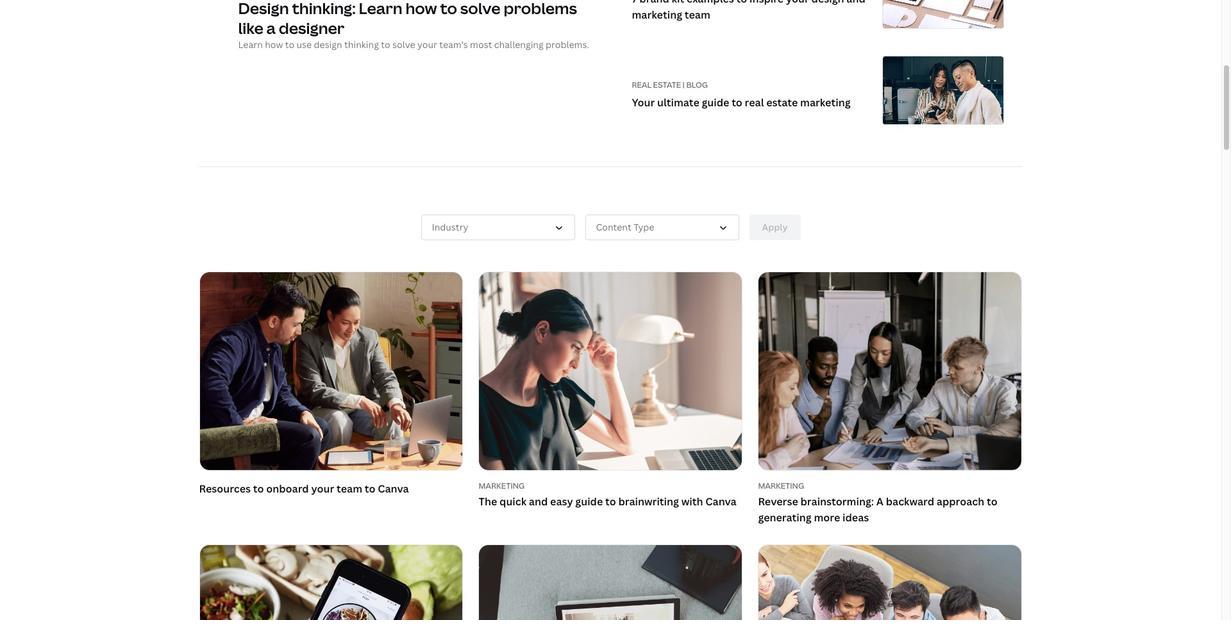 Task type: vqa. For each thing, say whether or not it's contained in the screenshot.
first the Marketing from the right
yes



Task type: describe. For each thing, give the bounding box(es) containing it.
marketing inside 7 brand kit examples to inspire your design and marketing team
[[632, 8, 682, 22]]

design inside 7 brand kit examples to inspire your design and marketing team
[[812, 0, 844, 6]]

guide inside the real estate | blog your ultimate guide to real estate marketing
[[702, 96, 729, 110]]

content type button
[[585, 215, 739, 241]]

and inside the marketing the quick and easy guide to brainwriting with canva
[[529, 495, 548, 509]]

to inside 7 brand kit examples to inspire your design and marketing team
[[737, 0, 747, 6]]

brainwriting
[[619, 495, 679, 509]]

estate
[[767, 96, 798, 110]]

blog
[[686, 79, 708, 90]]

guide inside the marketing the quick and easy guide to brainwriting with canva
[[576, 495, 603, 509]]

a
[[877, 495, 884, 509]]

design
[[238, 0, 289, 19]]

brand
[[640, 0, 669, 6]]

team's
[[439, 39, 468, 51]]

ideas
[[843, 511, 869, 525]]

ultimate
[[657, 96, 700, 110]]

generating
[[758, 511, 812, 525]]

marketing inside the real estate | blog your ultimate guide to real estate marketing
[[800, 96, 851, 110]]

real estate | blog your ultimate guide to real estate marketing
[[632, 79, 851, 110]]

inspire
[[750, 0, 784, 6]]

thinking:
[[292, 0, 356, 19]]

to inside the marketing the quick and easy guide to brainwriting with canva
[[605, 495, 616, 509]]

1 horizontal spatial learn
[[359, 0, 402, 19]]

0 horizontal spatial learn
[[238, 39, 263, 51]]

content
[[596, 221, 632, 233]]

1 vertical spatial team
[[337, 482, 362, 496]]

approach
[[937, 495, 985, 509]]

estate
[[653, 79, 681, 90]]

7 brand kit examples to inspire your design and marketing team
[[632, 0, 866, 22]]

untitled design (18) image
[[200, 546, 463, 621]]

industry button
[[421, 215, 575, 241]]

to inside marketing reverse brainstorming: a backward approach to generating more ideas
[[987, 495, 998, 509]]

the
[[479, 495, 497, 509]]

onboard
[[266, 482, 309, 496]]

|
[[683, 79, 685, 90]]

0 horizontal spatial your
[[311, 482, 334, 496]]

problems
[[504, 0, 577, 19]]

quick
[[500, 495, 527, 509]]

resources to onboard your team to canva link
[[199, 272, 463, 501]]

resources to onboard your team to canva
[[199, 482, 409, 496]]

1 horizontal spatial solve
[[460, 0, 501, 19]]

backward
[[886, 495, 934, 509]]

a
[[267, 17, 276, 39]]

design thinking: learn how to solve problems like a designer learn how to use design thinking to solve your team's most challenging problems.
[[238, 0, 589, 51]]

marketing reverse brainstorming: a backward approach to generating more ideas
[[758, 481, 998, 525]]



Task type: locate. For each thing, give the bounding box(es) containing it.
with
[[682, 495, 703, 509]]

guide down blog
[[702, 96, 729, 110]]

to inside the real estate | blog your ultimate guide to real estate marketing
[[732, 96, 743, 110]]

0 vertical spatial and
[[847, 0, 866, 6]]

to
[[440, 0, 457, 19], [737, 0, 747, 6], [285, 39, 294, 51], [381, 39, 390, 51], [732, 96, 743, 110], [253, 482, 264, 496], [365, 482, 375, 496], [605, 495, 616, 509], [987, 495, 998, 509]]

thinking
[[344, 39, 379, 51]]

team inside 7 brand kit examples to inspire your design and marketing team
[[685, 8, 710, 22]]

marketing the quick and easy guide to brainwriting with canva
[[479, 481, 737, 509]]

kit
[[672, 0, 684, 6]]

marketing up reverse at the bottom of the page
[[758, 481, 804, 492]]

canva
[[378, 482, 409, 496], [706, 495, 737, 509]]

real
[[745, 96, 764, 110]]

solve
[[460, 0, 501, 19], [392, 39, 415, 51]]

resources
[[199, 482, 251, 496]]

most
[[470, 39, 492, 51]]

solve up the most
[[460, 0, 501, 19]]

1 horizontal spatial design
[[812, 0, 844, 6]]

1 marketing from the left
[[479, 481, 525, 492]]

0 horizontal spatial solve
[[392, 39, 415, 51]]

0 horizontal spatial team
[[337, 482, 362, 496]]

0 vertical spatial learn
[[359, 0, 402, 19]]

learn
[[359, 0, 402, 19], [238, 39, 263, 51]]

1 vertical spatial solve
[[392, 39, 415, 51]]

your
[[632, 96, 655, 110]]

your inside 7 brand kit examples to inspire your design and marketing team
[[786, 0, 809, 6]]

marketing right estate
[[800, 96, 851, 110]]

marketing up 'quick' at the bottom of the page
[[479, 481, 525, 492]]

1 vertical spatial and
[[529, 495, 548, 509]]

team
[[685, 8, 710, 22], [337, 482, 362, 496]]

0 vertical spatial how
[[406, 0, 437, 19]]

and
[[847, 0, 866, 6], [529, 495, 548, 509]]

design right the inspire
[[812, 0, 844, 6]]

1 horizontal spatial how
[[406, 0, 437, 19]]

marketing
[[479, 481, 525, 492], [758, 481, 804, 492]]

your left team's
[[417, 39, 437, 51]]

0 horizontal spatial and
[[529, 495, 548, 509]]

your right the inspire
[[786, 0, 809, 6]]

canva inside the marketing the quick and easy guide to brainwriting with canva
[[706, 495, 737, 509]]

1 vertical spatial your
[[417, 39, 437, 51]]

0 vertical spatial team
[[685, 8, 710, 22]]

easy
[[550, 495, 573, 509]]

7
[[632, 0, 637, 6]]

guide right easy
[[576, 495, 603, 509]]

content type
[[596, 221, 654, 233]]

0 vertical spatial design
[[812, 0, 844, 6]]

1 vertical spatial guide
[[576, 495, 603, 509]]

untitled design (17) image
[[479, 546, 742, 621]]

like
[[238, 17, 263, 39]]

team down examples
[[685, 8, 710, 22]]

1 vertical spatial how
[[265, 39, 283, 51]]

marketing down the brand
[[632, 8, 682, 22]]

0 horizontal spatial marketing
[[479, 481, 525, 492]]

your right onboard
[[311, 482, 334, 496]]

problems.
[[546, 39, 589, 51]]

and inside 7 brand kit examples to inspire your design and marketing team
[[847, 0, 866, 6]]

2 vertical spatial your
[[311, 482, 334, 496]]

designer
[[279, 17, 345, 39]]

1 horizontal spatial and
[[847, 0, 866, 6]]

marketing inside marketing reverse brainstorming: a backward approach to generating more ideas
[[758, 481, 804, 492]]

more
[[814, 511, 840, 525]]

1 horizontal spatial your
[[417, 39, 437, 51]]

how
[[406, 0, 437, 19], [265, 39, 283, 51]]

1 vertical spatial marketing
[[800, 96, 851, 110]]

0 vertical spatial solve
[[460, 0, 501, 19]]

1 horizontal spatial canva
[[706, 495, 737, 509]]

2 horizontal spatial your
[[786, 0, 809, 6]]

challenging
[[494, 39, 544, 51]]

1 horizontal spatial marketing
[[800, 96, 851, 110]]

solve right 'thinking'
[[392, 39, 415, 51]]

industry
[[432, 221, 468, 233]]

reverse
[[758, 495, 798, 509]]

design down designer
[[314, 39, 342, 51]]

0 horizontal spatial canva
[[378, 482, 409, 496]]

1 vertical spatial design
[[314, 39, 342, 51]]

marketing for the
[[479, 481, 525, 492]]

1 vertical spatial learn
[[238, 39, 263, 51]]

0 horizontal spatial design
[[314, 39, 342, 51]]

marketing inside the marketing the quick and easy guide to brainwriting with canva
[[479, 481, 525, 492]]

use
[[297, 39, 312, 51]]

0 horizontal spatial guide
[[576, 495, 603, 509]]

learn up 'thinking'
[[359, 0, 402, 19]]

0 vertical spatial guide
[[702, 96, 729, 110]]

guide
[[702, 96, 729, 110], [576, 495, 603, 509]]

real
[[632, 79, 652, 90]]

design
[[812, 0, 844, 6], [314, 39, 342, 51]]

your
[[786, 0, 809, 6], [417, 39, 437, 51], [311, 482, 334, 496]]

your inside design thinking: learn how to solve problems like a designer learn how to use design thinking to solve your team's most challenging problems.
[[417, 39, 437, 51]]

1 horizontal spatial team
[[685, 8, 710, 22]]

brainstorming:
[[801, 495, 874, 509]]

1 horizontal spatial guide
[[702, 96, 729, 110]]

examples
[[687, 0, 734, 6]]

design inside design thinking: learn how to solve problems like a designer learn how to use design thinking to solve your team's most challenging problems.
[[314, 39, 342, 51]]

learn down like
[[238, 39, 263, 51]]

marketing for reverse
[[758, 481, 804, 492]]

0 vertical spatial your
[[786, 0, 809, 6]]

0 vertical spatial marketing
[[632, 8, 682, 22]]

2 marketing from the left
[[758, 481, 804, 492]]

7 brand kit examples to inspire your design and marketing team link
[[622, 0, 1004, 50]]

type
[[634, 221, 654, 233]]

0 horizontal spatial marketing
[[632, 8, 682, 22]]

0 horizontal spatial how
[[265, 39, 283, 51]]

team right onboard
[[337, 482, 362, 496]]

marketing
[[632, 8, 682, 22], [800, 96, 851, 110]]

1 horizontal spatial marketing
[[758, 481, 804, 492]]



